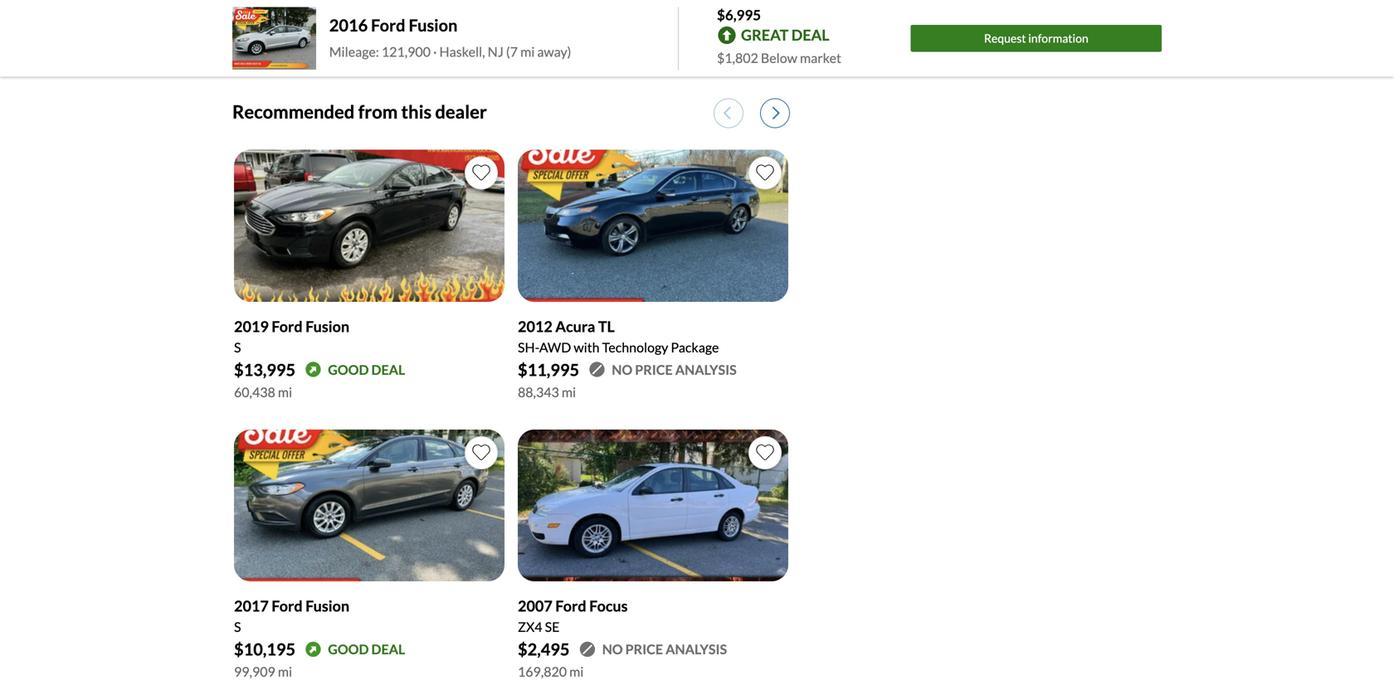 Task type: locate. For each thing, give the bounding box(es) containing it.
2 good deal from the top
[[328, 642, 405, 658]]

good deal
[[328, 362, 405, 378], [328, 642, 405, 658]]

no price analysis for $11,995
[[612, 362, 737, 378]]

good right good deal icon
[[328, 642, 369, 658]]

no for $2,495
[[602, 642, 623, 658]]

ford right by
[[371, 15, 406, 35]]

no
[[612, 362, 633, 378], [602, 642, 623, 658]]

0 vertical spatial no price analysis image
[[589, 362, 605, 378]]

deal
[[371, 362, 405, 378], [371, 642, 405, 658]]

no down focus
[[602, 642, 623, 658]]

1 good from the top
[[328, 362, 369, 378]]

by
[[356, 13, 368, 25]]

zx4
[[518, 619, 542, 636]]

no price analysis down "package"
[[612, 362, 737, 378]]

60,438
[[234, 384, 275, 400]]

mi down the $11,995
[[562, 384, 576, 400]]

good deal for $10,195
[[328, 642, 405, 658]]

fusion up good deal icon
[[305, 597, 350, 616]]

mi down the $10,195
[[278, 664, 292, 680]]

ford inside 2019 ford fusion s
[[272, 317, 303, 336]]

1 good deal from the top
[[328, 362, 405, 378]]

2 vertical spatial fusion
[[305, 597, 350, 616]]

recommended
[[232, 101, 355, 122]]

good
[[328, 362, 369, 378], [328, 642, 369, 658]]

2012
[[518, 317, 553, 336]]

0 vertical spatial price
[[635, 362, 673, 378]]

recommended from this dealer
[[232, 101, 487, 122]]

information
[[1029, 31, 1089, 45]]

fusion
[[409, 15, 458, 35], [305, 317, 350, 336], [305, 597, 350, 616]]

ford
[[371, 15, 406, 35], [272, 317, 303, 336], [272, 597, 303, 616], [555, 597, 586, 616]]

0 vertical spatial deal
[[371, 362, 405, 378]]

price down focus
[[626, 642, 663, 658]]

no price analysis image for $11,995
[[589, 362, 605, 378]]

2 deal from the top
[[371, 642, 405, 658]]

88,343 mi
[[518, 384, 576, 400]]

1 deal from the top
[[371, 362, 405, 378]]

1 vertical spatial fusion
[[305, 317, 350, 336]]

1 vertical spatial no price analysis
[[602, 642, 727, 658]]

$1,802 below market
[[717, 50, 842, 66]]

fusion inside 2017 ford fusion s
[[305, 597, 350, 616]]

fusion inside "2016 ford fusion mileage: 121,900 · haskell, nj (7 mi away)"
[[409, 15, 458, 35]]

this
[[401, 101, 432, 122]]

1 vertical spatial good
[[328, 642, 369, 658]]

good right good deal image
[[328, 362, 369, 378]]

no down technology
[[612, 362, 633, 378]]

$6,995
[[717, 6, 761, 23]]

fusion up ·
[[409, 15, 458, 35]]

·
[[433, 43, 437, 60]]

ford inside 2007 ford focus zx4 se
[[555, 597, 586, 616]]

0 vertical spatial good deal
[[328, 362, 405, 378]]

2019 ford fusion s
[[234, 317, 350, 355]]

by clicking "email me," you agree to our
[[356, 13, 527, 25]]

deal
[[792, 26, 830, 44]]

request information
[[984, 31, 1089, 45]]

$10,195
[[234, 640, 296, 660]]

1 vertical spatial price
[[626, 642, 663, 658]]

clicking
[[370, 13, 402, 25]]

s inside 2017 ford fusion s
[[234, 619, 241, 636]]

good deal image
[[306, 362, 321, 378]]

ford right 2019
[[272, 317, 303, 336]]

fusion for 2019
[[305, 317, 350, 336]]

2019
[[234, 317, 269, 336]]

99,909 mi
[[234, 664, 292, 680]]

1 vertical spatial deal
[[371, 642, 405, 658]]

mi right the 169,820
[[569, 664, 584, 680]]

2 good from the top
[[328, 642, 369, 658]]

deal right good deal icon
[[371, 642, 405, 658]]

mi down the $13,995
[[278, 384, 292, 400]]

1 vertical spatial no price analysis image
[[580, 642, 596, 658]]

$13,995
[[234, 360, 296, 380]]

market
[[800, 50, 842, 66]]

analysis for $2,495
[[666, 642, 727, 658]]

ford right 2017
[[272, 597, 303, 616]]

1 vertical spatial good deal
[[328, 642, 405, 658]]

s down 2017
[[234, 619, 241, 636]]

mi for $10,195
[[278, 664, 292, 680]]

s for $13,995
[[234, 339, 241, 355]]

good deal right good deal icon
[[328, 642, 405, 658]]

good deal right good deal image
[[328, 362, 405, 378]]

technology
[[602, 339, 668, 355]]

great deal
[[741, 26, 830, 44]]

ford for 2017
[[272, 597, 303, 616]]

dealer
[[435, 101, 487, 122]]

2016 ford fusion image
[[232, 7, 316, 70]]

price
[[635, 362, 673, 378], [626, 642, 663, 658]]

s for $10,195
[[234, 619, 241, 636]]

99,909
[[234, 664, 275, 680]]

0 vertical spatial no price analysis
[[612, 362, 737, 378]]

0 vertical spatial analysis
[[675, 362, 737, 378]]

1 vertical spatial analysis
[[666, 642, 727, 658]]

0 vertical spatial no
[[612, 362, 633, 378]]

no price analysis image down 2007 ford focus zx4 se
[[580, 642, 596, 658]]

good for $13,995
[[328, 362, 369, 378]]

deal right good deal image
[[371, 362, 405, 378]]

me,"
[[434, 13, 453, 25]]

2007 ford focus image
[[518, 430, 788, 582]]

no for $11,995
[[612, 362, 633, 378]]

0 vertical spatial s
[[234, 339, 241, 355]]

ford for 2016
[[371, 15, 406, 35]]

1 vertical spatial no
[[602, 642, 623, 658]]

0 vertical spatial good
[[328, 362, 369, 378]]

scroll left image
[[724, 106, 731, 120]]

0 vertical spatial fusion
[[409, 15, 458, 35]]

$11,995
[[518, 360, 579, 380]]

mi for $11,995
[[562, 384, 576, 400]]

mi right (7
[[520, 43, 535, 60]]

you
[[455, 13, 471, 25]]

no price analysis down focus
[[602, 642, 727, 658]]

nj
[[488, 43, 504, 60]]

ford for 2007
[[555, 597, 586, 616]]

s inside 2019 ford fusion s
[[234, 339, 241, 355]]

below
[[761, 50, 798, 66]]

mi
[[520, 43, 535, 60], [278, 384, 292, 400], [562, 384, 576, 400], [278, 664, 292, 680], [569, 664, 584, 680]]

from
[[358, 101, 398, 122]]

1 vertical spatial s
[[234, 619, 241, 636]]

ford up se
[[555, 597, 586, 616]]

price down technology
[[635, 362, 673, 378]]

2017 ford fusion image
[[234, 430, 505, 582]]

no price analysis image
[[589, 362, 605, 378], [580, 642, 596, 658]]

s
[[234, 339, 241, 355], [234, 619, 241, 636]]

no price analysis image down with
[[589, 362, 605, 378]]

our
[[510, 13, 525, 25]]

2 s from the top
[[234, 619, 241, 636]]

price for $11,995
[[635, 362, 673, 378]]

fusion inside 2019 ford fusion s
[[305, 317, 350, 336]]

fusion up good deal image
[[305, 317, 350, 336]]

2017
[[234, 597, 269, 616]]

ford inside 2017 ford fusion s
[[272, 597, 303, 616]]

s down 2019
[[234, 339, 241, 355]]

no price analysis
[[612, 362, 737, 378], [602, 642, 727, 658]]

1 s from the top
[[234, 339, 241, 355]]

2019 ford fusion image
[[234, 150, 505, 302]]

"email
[[404, 13, 432, 25]]

ford inside "2016 ford fusion mileage: 121,900 · haskell, nj (7 mi away)"
[[371, 15, 406, 35]]

analysis
[[675, 362, 737, 378], [666, 642, 727, 658]]



Task type: describe. For each thing, give the bounding box(es) containing it.
169,820 mi
[[518, 664, 584, 680]]

away)
[[537, 43, 571, 60]]

mi inside "2016 ford fusion mileage: 121,900 · haskell, nj (7 mi away)"
[[520, 43, 535, 60]]

mileage:
[[329, 43, 379, 60]]

no price analysis image for $2,495
[[580, 642, 596, 658]]

169,820
[[518, 664, 567, 680]]

great
[[741, 26, 789, 44]]

analysis for $11,995
[[675, 362, 737, 378]]

88,343
[[518, 384, 559, 400]]

fusion for 2017
[[305, 597, 350, 616]]

scroll right image
[[773, 106, 780, 120]]

mi for $2,495
[[569, 664, 584, 680]]

with
[[574, 339, 600, 355]]

deal for $10,195
[[371, 642, 405, 658]]

mi for $13,995
[[278, 384, 292, 400]]

$1,802
[[717, 50, 758, 66]]

acura
[[555, 317, 595, 336]]

no price analysis for $2,495
[[602, 642, 727, 658]]

2012 acura tl image
[[518, 150, 788, 302]]

ford for 2019
[[272, 317, 303, 336]]

haskell,
[[439, 43, 485, 60]]

package
[[671, 339, 719, 355]]

fusion for 2016
[[409, 15, 458, 35]]

121,900
[[382, 43, 431, 60]]

2016
[[329, 15, 368, 35]]

deal for $13,995
[[371, 362, 405, 378]]

2016 ford fusion mileage: 121,900 · haskell, nj (7 mi away)
[[329, 15, 571, 60]]

2017 ford fusion s
[[234, 597, 350, 636]]

price for $2,495
[[626, 642, 663, 658]]

good deal for $13,995
[[328, 362, 405, 378]]

2012 acura tl sh-awd with technology package
[[518, 317, 719, 355]]

good deal image
[[306, 642, 321, 658]]

$2,495
[[518, 640, 570, 660]]

tl
[[598, 317, 615, 336]]

2007
[[518, 597, 553, 616]]

agree
[[473, 13, 497, 25]]

good for $10,195
[[328, 642, 369, 658]]

request
[[984, 31, 1026, 45]]

awd
[[539, 339, 571, 355]]

sh-
[[518, 339, 539, 355]]

focus
[[589, 597, 628, 616]]

request information button
[[911, 25, 1162, 52]]

(7
[[506, 43, 518, 60]]

to
[[499, 13, 508, 25]]

2007 ford focus zx4 se
[[518, 597, 628, 636]]

60,438 mi
[[234, 384, 292, 400]]

se
[[545, 619, 560, 636]]



Task type: vqa. For each thing, say whether or not it's contained in the screenshot.
"See"
no



